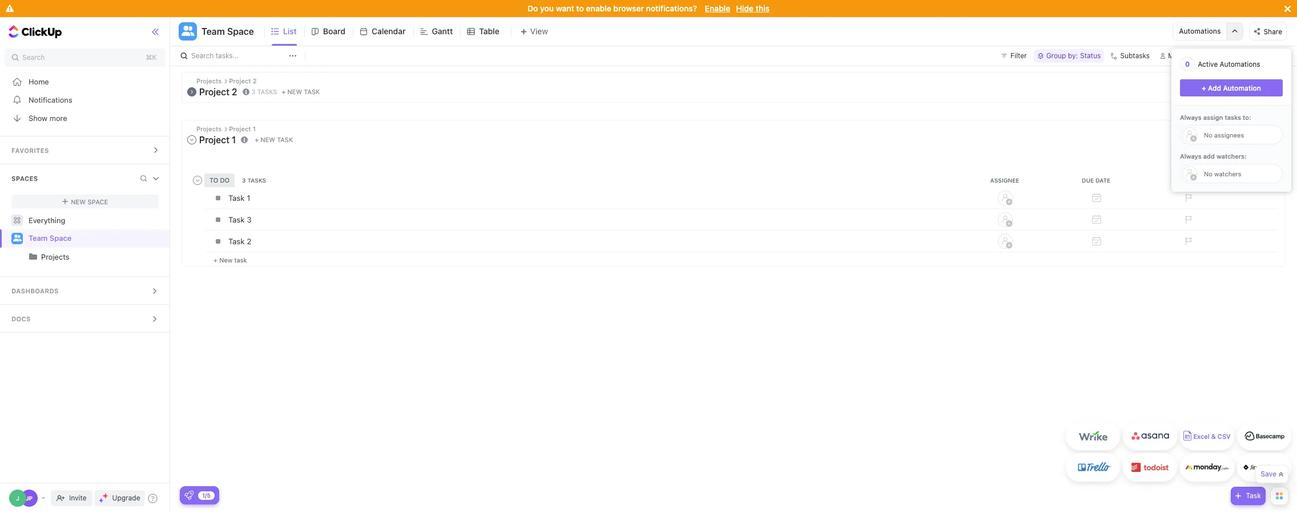 Task type: locate. For each thing, give the bounding box(es) containing it.
team inside button
[[202, 26, 225, 37]]

hide down the active automations
[[1232, 80, 1247, 88]]

search up home at the left
[[22, 53, 45, 62]]

always for always add watchers:
[[1181, 152, 1202, 160]]

3 inside 3 tasks + new task
[[252, 88, 256, 95]]

0 horizontal spatial tasks
[[257, 88, 277, 95]]

team space inside sidebar "navigation"
[[29, 234, 72, 243]]

closed
[[1249, 80, 1274, 88], [1249, 128, 1274, 136]]

team for team space button
[[202, 26, 225, 37]]

2 vertical spatial space
[[50, 234, 72, 243]]

1 horizontal spatial task
[[1246, 492, 1262, 500]]

team
[[202, 26, 225, 37], [29, 234, 48, 243]]

list info image for 1st hide closed button from the bottom
[[241, 136, 248, 143]]

2 horizontal spatial space
[[227, 26, 254, 37]]

onboarding checklist button element
[[184, 491, 194, 500]]

team space
[[202, 26, 254, 37], [29, 234, 72, 243]]

0 vertical spatial no
[[1205, 131, 1213, 139]]

1 ‎task from the top
[[228, 193, 245, 202]]

no inside 'dropdown button'
[[1205, 170, 1213, 177]]

gantt link
[[432, 17, 458, 46]]

0 vertical spatial + new task
[[255, 136, 293, 143]]

no watchers button
[[1181, 164, 1283, 183]]

space up projects
[[50, 234, 72, 243]]

3 down the search tasks... text field
[[252, 88, 256, 95]]

search tasks...
[[191, 51, 239, 60]]

no for no watchers
[[1205, 170, 1213, 177]]

‎task for ‎task 1
[[228, 193, 245, 202]]

2 hide closed button from the top
[[1221, 126, 1277, 138]]

always left assign
[[1181, 114, 1202, 121]]

2
[[247, 237, 251, 246]]

automations up "assignees" button
[[1180, 27, 1221, 35]]

do you want to enable browser notifications? enable hide this
[[528, 3, 770, 13]]

closed up to: on the top of page
[[1249, 80, 1274, 88]]

1 hide closed from the top
[[1232, 80, 1274, 88]]

projects
[[41, 252, 69, 262]]

1 vertical spatial list info image
[[241, 136, 248, 143]]

0 horizontal spatial space
[[50, 234, 72, 243]]

2 horizontal spatial task
[[304, 88, 320, 96]]

space
[[227, 26, 254, 37], [88, 198, 108, 205], [50, 234, 72, 243]]

0 vertical spatial closed
[[1249, 80, 1274, 88]]

no down add
[[1205, 170, 1213, 177]]

+
[[1202, 84, 1207, 92], [282, 88, 286, 96], [255, 136, 259, 143], [214, 256, 218, 264]]

0 vertical spatial team space
[[202, 26, 254, 37]]

0 vertical spatial list info image
[[242, 88, 249, 95]]

2 ‎task from the top
[[228, 237, 245, 246]]

team inside sidebar "navigation"
[[29, 234, 48, 243]]

new space
[[71, 198, 108, 205]]

+ new task
[[255, 136, 293, 143], [214, 256, 247, 264]]

1 vertical spatial team
[[29, 234, 48, 243]]

team space inside button
[[202, 26, 254, 37]]

‎task 2 link
[[226, 232, 957, 251]]

calendar
[[372, 26, 406, 36]]

upgrade
[[112, 494, 140, 503]]

hide closed button down the active automations
[[1221, 78, 1277, 90]]

0 horizontal spatial task
[[234, 256, 247, 264]]

task down save
[[1246, 492, 1262, 500]]

want
[[556, 3, 574, 13]]

always left add
[[1181, 152, 1202, 160]]

space inside button
[[227, 26, 254, 37]]

‎task for ‎task 2
[[228, 237, 245, 246]]

new inside 3 tasks + new task
[[288, 88, 302, 96]]

hide closed
[[1232, 80, 1274, 88], [1232, 128, 1274, 136]]

1/5
[[202, 492, 211, 499]]

search left "tasks..."
[[191, 51, 214, 60]]

team up search tasks...
[[202, 26, 225, 37]]

no inside dropdown button
[[1205, 131, 1213, 139]]

to:
[[1243, 114, 1252, 121]]

task
[[228, 215, 245, 224], [1246, 492, 1262, 500]]

tasks inside 3 tasks + new task
[[257, 88, 277, 95]]

0 vertical spatial ‎task
[[228, 193, 245, 202]]

1 closed from the top
[[1249, 80, 1274, 88]]

1 vertical spatial closed
[[1249, 128, 1274, 136]]

2 always from the top
[[1181, 152, 1202, 160]]

no
[[1205, 131, 1213, 139], [1205, 170, 1213, 177]]

team space for team space button
[[202, 26, 254, 37]]

team space button
[[197, 19, 254, 44]]

1 vertical spatial ‎task
[[228, 237, 245, 246]]

table
[[479, 26, 500, 36]]

projects link
[[1, 248, 160, 266], [41, 248, 160, 266]]

notifications
[[29, 95, 72, 104]]

search for search
[[22, 53, 45, 62]]

automation
[[1224, 84, 1262, 92]]

hide left the this
[[736, 3, 754, 13]]

1 horizontal spatial task
[[277, 136, 293, 143]]

2 vertical spatial task
[[234, 256, 247, 264]]

1 vertical spatial hide closed
[[1232, 128, 1274, 136]]

0 vertical spatial hide closed button
[[1221, 78, 1277, 90]]

1 vertical spatial task
[[1246, 492, 1262, 500]]

me
[[1169, 51, 1179, 60]]

tasks left to: on the top of page
[[1225, 114, 1242, 121]]

0 vertical spatial task
[[304, 88, 320, 96]]

task down ‎task 1
[[228, 215, 245, 224]]

space up the search tasks... text field
[[227, 26, 254, 37]]

0 horizontal spatial task
[[228, 215, 245, 224]]

3 up the 2
[[247, 215, 252, 224]]

0 vertical spatial team
[[202, 26, 225, 37]]

invite
[[69, 494, 87, 503]]

assignees
[[1215, 131, 1245, 139]]

+ new task down the ‎task 2
[[214, 256, 247, 264]]

always
[[1181, 114, 1202, 121], [1181, 152, 1202, 160]]

0 vertical spatial tasks
[[257, 88, 277, 95]]

automations
[[1180, 27, 1221, 35], [1220, 60, 1261, 68]]

0
[[1186, 60, 1190, 68]]

0 vertical spatial task
[[228, 215, 245, 224]]

tasks
[[257, 88, 277, 95], [1225, 114, 1242, 121]]

1 vertical spatial hide
[[1232, 80, 1247, 88]]

+ new task down 3 tasks + new task
[[255, 136, 293, 143]]

2 closed from the top
[[1249, 128, 1274, 136]]

search inside sidebar "navigation"
[[22, 53, 45, 62]]

share button
[[1250, 22, 1287, 41]]

gantt
[[432, 26, 453, 36]]

active
[[1198, 60, 1218, 68]]

do
[[528, 3, 538, 13]]

1 horizontal spatial tasks
[[1225, 114, 1242, 121]]

automations up the automation
[[1220, 60, 1261, 68]]

task 3 link
[[226, 210, 957, 229]]

task for task
[[1246, 492, 1262, 500]]

hide closed down to: on the top of page
[[1232, 128, 1274, 136]]

assign
[[1204, 114, 1224, 121]]

active automations
[[1198, 60, 1261, 68]]

no down assign
[[1205, 131, 1213, 139]]

0 horizontal spatial team
[[29, 234, 48, 243]]

upgrade link
[[95, 491, 145, 507]]

1 horizontal spatial team
[[202, 26, 225, 37]]

1 horizontal spatial team space
[[202, 26, 254, 37]]

0 vertical spatial 3
[[252, 88, 256, 95]]

team space for team space link at left
[[29, 234, 72, 243]]

hide closed down the active automations
[[1232, 80, 1274, 88]]

‎task left the 2
[[228, 237, 245, 246]]

⌘k
[[146, 53, 157, 62]]

share
[[1264, 27, 1283, 36]]

1 hide closed button from the top
[[1221, 78, 1277, 90]]

1 vertical spatial hide closed button
[[1221, 126, 1277, 138]]

hide closed button down to: on the top of page
[[1221, 126, 1277, 138]]

hide closed button
[[1221, 78, 1277, 90], [1221, 126, 1277, 138]]

list info image
[[242, 88, 249, 95], [241, 136, 248, 143]]

1 horizontal spatial search
[[191, 51, 214, 60]]

list link
[[283, 17, 301, 46]]

dashboards
[[11, 287, 59, 295]]

home link
[[0, 73, 170, 91]]

closed down to: on the top of page
[[1249, 128, 1274, 136]]

team down everything
[[29, 234, 48, 243]]

show
[[29, 113, 47, 123]]

‎task inside 'link'
[[228, 237, 245, 246]]

always for always assign tasks to:
[[1181, 114, 1202, 121]]

to
[[577, 3, 584, 13]]

2 no from the top
[[1205, 170, 1213, 177]]

hide
[[736, 3, 754, 13], [1232, 80, 1247, 88], [1232, 128, 1247, 136]]

onboarding checklist button image
[[184, 491, 194, 500]]

2 hide closed from the top
[[1232, 128, 1274, 136]]

always assign tasks to:
[[1181, 114, 1252, 121]]

add
[[1209, 84, 1222, 92]]

‎task left 1
[[228, 193, 245, 202]]

1 no from the top
[[1205, 131, 1213, 139]]

0 vertical spatial always
[[1181, 114, 1202, 121]]

1 vertical spatial team space
[[29, 234, 72, 243]]

no assignees
[[1205, 131, 1245, 139]]

0 vertical spatial space
[[227, 26, 254, 37]]

space for team space link at left
[[50, 234, 72, 243]]

team space up "tasks..."
[[202, 26, 254, 37]]

0 horizontal spatial + new task
[[214, 256, 247, 264]]

watchers:
[[1217, 152, 1247, 160]]

‎task
[[228, 193, 245, 202], [228, 237, 245, 246]]

hide down to: on the top of page
[[1232, 128, 1247, 136]]

everything
[[29, 216, 65, 225]]

‎task 1 link
[[226, 188, 957, 208]]

1 vertical spatial always
[[1181, 152, 1202, 160]]

0 vertical spatial automations
[[1180, 27, 1221, 35]]

tasks down the search tasks... text field
[[257, 88, 277, 95]]

1 always from the top
[[1181, 114, 1202, 121]]

0 vertical spatial hide closed
[[1232, 80, 1274, 88]]

1 vertical spatial no
[[1205, 170, 1213, 177]]

task
[[304, 88, 320, 96], [277, 136, 293, 143], [234, 256, 247, 264]]

1 horizontal spatial space
[[88, 198, 108, 205]]

space up everything link
[[88, 198, 108, 205]]

new
[[288, 88, 302, 96], [261, 136, 275, 143], [71, 198, 86, 205], [219, 256, 233, 264]]

3
[[252, 88, 256, 95], [247, 215, 252, 224]]

0 horizontal spatial team space
[[29, 234, 72, 243]]

0 horizontal spatial search
[[22, 53, 45, 62]]

team space link
[[29, 230, 160, 248]]

no assignees note
[[1199, 131, 1245, 139]]

team space down everything
[[29, 234, 72, 243]]



Task type: vqa. For each thing, say whether or not it's contained in the screenshot.
the 3
yes



Task type: describe. For each thing, give the bounding box(es) containing it.
enable
[[586, 3, 612, 13]]

board
[[323, 26, 346, 36]]

board link
[[323, 17, 350, 46]]

‎task 1
[[228, 193, 250, 202]]

always add watchers:
[[1181, 152, 1247, 160]]

this
[[756, 3, 770, 13]]

no assignees button
[[1181, 125, 1283, 144]]

1 vertical spatial 3
[[247, 215, 252, 224]]

search for search tasks...
[[191, 51, 214, 60]]

list
[[283, 26, 297, 36]]

automations inside button
[[1180, 27, 1221, 35]]

‎task 2
[[228, 237, 251, 246]]

3 tasks + new task
[[252, 88, 320, 96]]

everything link
[[0, 211, 170, 230]]

1 vertical spatial automations
[[1220, 60, 1261, 68]]

calendar link
[[372, 17, 410, 46]]

no watchers
[[1205, 170, 1242, 177]]

1
[[247, 193, 250, 202]]

csv
[[1218, 433, 1231, 441]]

+ add automation
[[1202, 84, 1262, 92]]

browser
[[614, 3, 644, 13]]

docs
[[11, 315, 31, 323]]

task for task 3
[[228, 215, 245, 224]]

2 vertical spatial hide
[[1232, 128, 1247, 136]]

list info image for second hide closed button from the bottom
[[242, 88, 249, 95]]

+ inside 3 tasks + new task
[[282, 88, 286, 96]]

space for team space button
[[227, 26, 254, 37]]

user group image
[[13, 235, 21, 242]]

show more
[[29, 113, 67, 123]]

home
[[29, 77, 49, 86]]

1 vertical spatial + new task
[[214, 256, 247, 264]]

1 horizontal spatial + new task
[[255, 136, 293, 143]]

assignees button
[[1183, 49, 1236, 63]]

favorites
[[11, 147, 49, 154]]

1 vertical spatial space
[[88, 198, 108, 205]]

1 projects link from the left
[[1, 248, 160, 266]]

1 vertical spatial tasks
[[1225, 114, 1242, 121]]

no for no assignees
[[1205, 131, 1213, 139]]

notifications?
[[646, 3, 697, 13]]

excel
[[1194, 433, 1210, 441]]

&
[[1212, 433, 1216, 441]]

automations button
[[1174, 23, 1227, 40]]

me button
[[1156, 49, 1183, 63]]

you
[[540, 3, 554, 13]]

excel & csv
[[1194, 433, 1231, 441]]

sidebar navigation
[[0, 17, 170, 513]]

task 3
[[228, 215, 252, 224]]

table link
[[479, 17, 504, 46]]

save
[[1261, 470, 1277, 479]]

tasks...
[[216, 51, 239, 60]]

2 projects link from the left
[[41, 248, 160, 266]]

team for team space link at left
[[29, 234, 48, 243]]

watchers
[[1215, 170, 1242, 177]]

notifications link
[[0, 91, 170, 109]]

assignees
[[1198, 51, 1231, 60]]

Search tasks... text field
[[191, 48, 286, 64]]

excel & csv link
[[1181, 422, 1235, 451]]

1 vertical spatial task
[[277, 136, 293, 143]]

0 vertical spatial hide
[[736, 3, 754, 13]]

add
[[1204, 152, 1215, 160]]

new inside sidebar "navigation"
[[71, 198, 86, 205]]

more
[[50, 113, 67, 123]]

task inside 3 tasks + new task
[[304, 88, 320, 96]]

favorites button
[[0, 137, 170, 164]]

enable
[[705, 3, 731, 13]]



